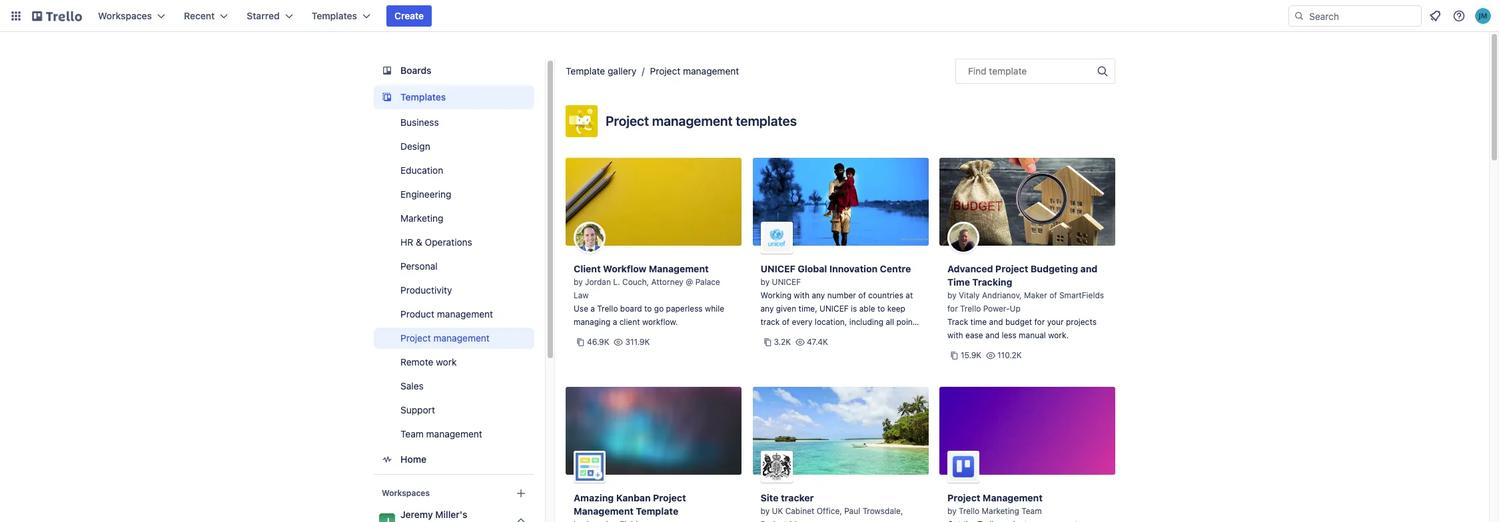 Task type: vqa. For each thing, say whether or not it's contained in the screenshot.
'dedicated'
yes



Task type: locate. For each thing, give the bounding box(es) containing it.
jeremy miller (jeremymiller198) image
[[1475, 8, 1491, 24]]

office,
[[817, 506, 842, 516]]

time
[[948, 277, 970, 288]]

project inside advanced project budgeting and time tracking by vitaly andrianov, maker of smartfields for trello power-up track time and budget for your projects with ease and less manual work.
[[996, 263, 1029, 275]]

with inside advanced project budgeting and time tracking by vitaly andrianov, maker of smartfields for trello power-up track time and budget for your projects with ease and less manual work.
[[948, 331, 963, 341]]

trowsdale,
[[863, 506, 903, 516]]

1 vertical spatial any
[[761, 304, 774, 314]]

0 horizontal spatial project management
[[401, 333, 490, 344]]

project management link up project management templates
[[650, 65, 739, 77]]

miller's
[[435, 509, 468, 520]]

find template
[[968, 65, 1027, 77]]

1 horizontal spatial project management link
[[650, 65, 739, 77]]

trello inside project management by trello marketing team
[[959, 506, 980, 516]]

project management link up remote work "link"
[[374, 328, 534, 349]]

1 to from the left
[[645, 304, 652, 314]]

project management link
[[650, 65, 739, 77], [374, 328, 534, 349]]

jordan
[[585, 277, 611, 287]]

every down time,
[[792, 317, 813, 327]]

project right gallery
[[650, 65, 681, 77]]

1 horizontal spatial team
[[1022, 506, 1042, 516]]

for
[[948, 304, 958, 314], [1035, 317, 1045, 327]]

by down the trello marketing team icon
[[948, 506, 957, 516]]

design link
[[374, 136, 534, 157]]

1 vertical spatial project management
[[401, 333, 490, 344]]

0 horizontal spatial for
[[948, 304, 958, 314]]

template inside amazing kanban project management template
[[636, 506, 679, 517]]

0 horizontal spatial template
[[566, 65, 605, 77]]

home image
[[379, 452, 395, 468]]

110.2k
[[998, 351, 1022, 361]]

1 horizontal spatial a
[[613, 317, 617, 327]]

1 horizontal spatial template
[[636, 506, 679, 517]]

dedicated
[[772, 344, 810, 354]]

by down time
[[948, 291, 957, 301]]

project
[[650, 65, 681, 77], [606, 113, 649, 129], [996, 263, 1029, 275], [401, 333, 431, 344], [653, 492, 686, 504], [948, 492, 981, 504], [761, 520, 787, 522]]

workspaces button
[[90, 5, 173, 27]]

team management link
[[374, 424, 534, 445]]

2 vertical spatial management
[[574, 506, 634, 517]]

jeremy miller's
[[401, 509, 468, 522]]

sales
[[401, 381, 424, 392]]

1 vertical spatial unicef
[[772, 277, 801, 287]]

project management
[[650, 65, 739, 77], [401, 333, 490, 344]]

product management link
[[374, 304, 534, 325]]

0 horizontal spatial workspaces
[[98, 10, 152, 21]]

1 vertical spatial every
[[818, 331, 838, 341]]

0 horizontal spatial team
[[401, 429, 424, 440]]

budget
[[1006, 317, 1032, 327]]

ease
[[966, 331, 983, 341]]

by
[[574, 277, 583, 287], [761, 277, 770, 287], [948, 291, 957, 301], [761, 506, 770, 516], [948, 506, 957, 516]]

project management up work
[[401, 333, 490, 344]]

0 horizontal spatial to
[[645, 304, 652, 314]]

for up "manual"
[[1035, 317, 1045, 327]]

template left gallery
[[566, 65, 605, 77]]

2 horizontal spatial management
[[983, 492, 1043, 504]]

vitaly
[[959, 291, 980, 301]]

0 horizontal spatial management
[[574, 506, 634, 517]]

trello
[[597, 304, 618, 314], [960, 304, 981, 314], [812, 344, 833, 354], [959, 506, 980, 516]]

0 horizontal spatial every
[[792, 317, 813, 327]]

of up able
[[859, 291, 866, 301]]

to right able
[[878, 304, 885, 314]]

templates up business at the left
[[401, 91, 446, 103]]

manual
[[1019, 331, 1046, 341]]

of right the 'maker'
[[1050, 291, 1057, 301]]

project down uk
[[761, 520, 787, 522]]

0 vertical spatial with
[[794, 291, 810, 301]]

by up law
[[574, 277, 583, 287]]

support link
[[374, 400, 534, 421]]

client
[[574, 263, 601, 275]]

workspaces inside popup button
[[98, 10, 152, 21]]

home link
[[374, 448, 534, 472]]

management inside "link"
[[426, 429, 482, 440]]

a left the client
[[613, 317, 617, 327]]

hr & operations link
[[374, 232, 534, 253]]

1 vertical spatial templates
[[401, 91, 446, 103]]

0 vertical spatial workspaces
[[98, 10, 152, 21]]

with down track
[[948, 331, 963, 341]]

1 horizontal spatial any
[[812, 291, 825, 301]]

trello marketing team image
[[948, 451, 980, 483]]

0 horizontal spatial a
[[591, 304, 595, 314]]

any up track
[[761, 304, 774, 314]]

templates button
[[304, 5, 379, 27]]

of down given
[[782, 317, 790, 327]]

1 vertical spatial workspaces
[[382, 489, 430, 498]]

@
[[686, 277, 693, 287]]

0 vertical spatial management
[[649, 263, 709, 275]]

trello left boards.
[[812, 344, 833, 354]]

47.4k
[[807, 337, 828, 347]]

project right kanban
[[653, 492, 686, 504]]

uk cabinet office, paul trowsdale, project manager image
[[761, 451, 793, 483]]

points
[[897, 317, 920, 327]]

amazing
[[574, 492, 614, 504]]

engineering
[[401, 189, 452, 200]]

project inside site tracker by uk cabinet office, paul trowsdale, project manager
[[761, 520, 787, 522]]

1 horizontal spatial marketing
[[982, 506, 1020, 516]]

project management icon image
[[566, 105, 598, 137]]

switch to… image
[[9, 9, 23, 23]]

project up the remote
[[401, 333, 431, 344]]

1 horizontal spatial project management
[[650, 65, 739, 77]]

product management
[[401, 309, 493, 320]]

boards link
[[374, 59, 534, 83]]

template down kanban
[[636, 506, 679, 517]]

jeremy miller's link
[[374, 504, 534, 522]]

back to home image
[[32, 5, 82, 27]]

1 horizontal spatial with
[[948, 331, 963, 341]]

trello inside advanced project budgeting and time tracking by vitaly andrianov, maker of smartfields for trello power-up track time and budget for your projects with ease and less manual work.
[[960, 304, 981, 314]]

unicef
[[761, 263, 796, 275], [772, 277, 801, 287], [820, 304, 849, 314]]

marketing inside project management by trello marketing team
[[982, 506, 1020, 516]]

project management templates
[[606, 113, 797, 129]]

templates right "starred" popup button
[[312, 10, 357, 21]]

marketing
[[401, 213, 443, 224], [982, 506, 1020, 516]]

0 vertical spatial templates
[[312, 10, 357, 21]]

project inside project management by trello marketing team
[[948, 492, 981, 504]]

budgeting
[[1031, 263, 1078, 275]]

trello up "managing"
[[597, 304, 618, 314]]

countries
[[868, 291, 904, 301]]

team inside "link"
[[401, 429, 424, 440]]

1 horizontal spatial management
[[649, 263, 709, 275]]

education link
[[374, 160, 534, 181]]

project up tracking
[[996, 263, 1029, 275]]

by up working
[[761, 277, 770, 287]]

by inside advanced project budgeting and time tracking by vitaly andrianov, maker of smartfields for trello power-up track time and budget for your projects with ease and less manual work.
[[948, 291, 957, 301]]

templates link
[[374, 85, 534, 109]]

trello down the trello marketing team icon
[[959, 506, 980, 516]]

1 vertical spatial with
[[948, 331, 963, 341]]

starred button
[[239, 5, 301, 27]]

1 vertical spatial a
[[613, 317, 617, 327]]

working
[[761, 291, 792, 301]]

recent
[[184, 10, 215, 21]]

1 vertical spatial for
[[1035, 317, 1045, 327]]

0 horizontal spatial templates
[[312, 10, 357, 21]]

on
[[761, 344, 770, 354]]

0 vertical spatial team
[[401, 429, 424, 440]]

1 vertical spatial team
[[1022, 506, 1042, 516]]

project management up project management templates
[[650, 65, 739, 77]]

1 horizontal spatial for
[[1035, 317, 1045, 327]]

trello down vitaly
[[960, 304, 981, 314]]

by left uk
[[761, 506, 770, 516]]

and inside "unicef global innovation centre by unicef working with any number of countries at any given time, unicef is able to keep track of every location, including all points of contact and every important document, on dedicated trello boards."
[[801, 331, 815, 341]]

0 vertical spatial project management link
[[650, 65, 739, 77]]

site tracker by uk cabinet office, paul trowsdale, project manager
[[761, 492, 903, 522]]

with
[[794, 291, 810, 301], [948, 331, 963, 341]]

0 horizontal spatial project management link
[[374, 328, 534, 349]]

workflow
[[603, 263, 647, 275]]

0 horizontal spatial any
[[761, 304, 774, 314]]

open information menu image
[[1453, 9, 1466, 23]]

use
[[574, 304, 588, 314]]

workspaces
[[98, 10, 152, 21], [382, 489, 430, 498]]

at
[[906, 291, 913, 301]]

and up dedicated
[[801, 331, 815, 341]]

0 vertical spatial project management
[[650, 65, 739, 77]]

business link
[[374, 112, 534, 133]]

productivity
[[401, 285, 452, 296]]

to left go
[[645, 304, 652, 314]]

home
[[401, 454, 427, 465]]

2 to from the left
[[878, 304, 885, 314]]

and
[[1081, 263, 1098, 275], [989, 317, 1003, 327], [801, 331, 815, 341], [986, 331, 1000, 341]]

with inside "unicef global innovation centre by unicef working with any number of countries at any given time, unicef is able to keep track of every location, including all points of contact and every important document, on dedicated trello boards."
[[794, 291, 810, 301]]

0 vertical spatial a
[[591, 304, 595, 314]]

every down location,
[[818, 331, 838, 341]]

amazing kanban project management template link
[[566, 387, 742, 522]]

0 horizontal spatial with
[[794, 291, 810, 301]]

including
[[849, 317, 884, 327]]

while
[[705, 304, 725, 314]]

by inside project management by trello marketing team
[[948, 506, 957, 516]]

productivity link
[[374, 280, 534, 301]]

any up time,
[[812, 291, 825, 301]]

a right use on the left of page
[[591, 304, 595, 314]]

15.9k
[[961, 351, 982, 361]]

for up track
[[948, 304, 958, 314]]

workflow.
[[642, 317, 678, 327]]

sales link
[[374, 376, 534, 397]]

number
[[828, 291, 856, 301]]

0 vertical spatial marketing
[[401, 213, 443, 224]]

0 vertical spatial unicef
[[761, 263, 796, 275]]

project down the trello marketing team icon
[[948, 492, 981, 504]]

1 vertical spatial marketing
[[982, 506, 1020, 516]]

with up time,
[[794, 291, 810, 301]]

template
[[566, 65, 605, 77], [636, 506, 679, 517]]

1 vertical spatial template
[[636, 506, 679, 517]]

1 vertical spatial management
[[983, 492, 1043, 504]]

time,
[[799, 304, 818, 314]]

1 horizontal spatial to
[[878, 304, 885, 314]]

0 vertical spatial template
[[566, 65, 605, 77]]

of inside advanced project budgeting and time tracking by vitaly andrianov, maker of smartfields for trello power-up track time and budget for your projects with ease and less manual work.
[[1050, 291, 1057, 301]]

1 horizontal spatial workspaces
[[382, 489, 430, 498]]



Task type: describe. For each thing, give the bounding box(es) containing it.
power-
[[983, 304, 1010, 314]]

law
[[574, 291, 589, 301]]

client workflow management by jordan l. couch, attorney @ palace law use a trello board to go paperless while managing a client workflow.
[[574, 263, 725, 327]]

to inside client workflow management by jordan l. couch, attorney @ palace law use a trello board to go paperless while managing a client workflow.
[[645, 304, 652, 314]]

track
[[948, 317, 968, 327]]

templates
[[736, 113, 797, 129]]

create button
[[387, 5, 432, 27]]

tracker
[[781, 492, 814, 504]]

contact
[[771, 331, 799, 341]]

templates inside "dropdown button"
[[312, 10, 357, 21]]

uk
[[772, 506, 783, 516]]

unicef image
[[761, 222, 793, 254]]

team management
[[401, 429, 482, 440]]

2 vertical spatial unicef
[[820, 304, 849, 314]]

jeremy
[[401, 509, 433, 520]]

remote work link
[[374, 352, 534, 373]]

management inside project management by trello marketing team
[[983, 492, 1043, 504]]

&
[[416, 237, 422, 248]]

0 vertical spatial any
[[812, 291, 825, 301]]

trello inside client workflow management by jordan l. couch, attorney @ palace law use a trello board to go paperless while managing a client workflow.
[[597, 304, 618, 314]]

project management by trello marketing team
[[948, 492, 1043, 516]]

0 vertical spatial every
[[792, 317, 813, 327]]

location,
[[815, 317, 847, 327]]

by inside site tracker by uk cabinet office, paul trowsdale, project manager
[[761, 506, 770, 516]]

time
[[971, 317, 987, 327]]

keep
[[887, 304, 906, 314]]

remote work
[[401, 357, 457, 368]]

support
[[401, 405, 435, 416]]

important
[[841, 331, 877, 341]]

design
[[401, 141, 430, 152]]

global
[[798, 263, 827, 275]]

document,
[[879, 331, 920, 341]]

attorney
[[651, 277, 684, 287]]

track
[[761, 317, 780, 327]]

unicef global innovation centre by unicef working with any number of countries at any given time, unicef is able to keep track of every location, including all points of contact and every important document, on dedicated trello boards.
[[761, 263, 920, 354]]

cabinet
[[785, 506, 815, 516]]

and left "less"
[[986, 331, 1000, 341]]

all
[[886, 317, 894, 327]]

hr
[[401, 237, 413, 248]]

able
[[859, 304, 875, 314]]

by inside "unicef global innovation centre by unicef working with any number of countries at any given time, unicef is able to keep track of every location, including all points of contact and every important document, on dedicated trello boards."
[[761, 277, 770, 287]]

personal link
[[374, 256, 534, 277]]

team inside project management by trello marketing team
[[1022, 506, 1042, 516]]

up
[[1010, 304, 1021, 314]]

vitaly andrianov, maker of smartfields for trello power-up image
[[948, 222, 980, 254]]

project inside amazing kanban project management template
[[653, 492, 686, 504]]

palace
[[696, 277, 720, 287]]

search image
[[1294, 11, 1305, 21]]

work.
[[1048, 331, 1069, 341]]

advanced
[[948, 263, 993, 275]]

create
[[395, 10, 424, 21]]

engineering link
[[374, 184, 534, 205]]

amazing fields image
[[574, 451, 606, 483]]

site
[[761, 492, 779, 504]]

to inside "unicef global innovation centre by unicef working with any number of countries at any given time, unicef is able to keep track of every location, including all points of contact and every important document, on dedicated trello boards."
[[878, 304, 885, 314]]

your
[[1047, 317, 1064, 327]]

0 vertical spatial for
[[948, 304, 958, 314]]

create a workspace image
[[513, 486, 529, 502]]

less
[[1002, 331, 1017, 341]]

1 horizontal spatial every
[[818, 331, 838, 341]]

Search field
[[1305, 6, 1422, 26]]

amazing kanban project management template
[[574, 492, 686, 517]]

template gallery
[[566, 65, 637, 77]]

Find template field
[[956, 59, 1116, 84]]

1 horizontal spatial templates
[[401, 91, 446, 103]]

paperless
[[666, 304, 703, 314]]

managing
[[574, 317, 611, 327]]

innovation
[[830, 263, 878, 275]]

remote
[[401, 357, 434, 368]]

product
[[401, 309, 435, 320]]

of up on
[[761, 331, 768, 341]]

management inside amazing kanban project management template
[[574, 506, 634, 517]]

business
[[401, 117, 439, 128]]

recent button
[[176, 5, 236, 27]]

46.9k
[[587, 337, 610, 347]]

boards.
[[835, 344, 864, 354]]

primary element
[[0, 0, 1499, 32]]

trello inside "unicef global innovation centre by unicef working with any number of countries at any given time, unicef is able to keep track of every location, including all points of contact and every important document, on dedicated trello boards."
[[812, 344, 833, 354]]

marketing link
[[374, 208, 534, 229]]

centre
[[880, 263, 911, 275]]

project right the project management icon
[[606, 113, 649, 129]]

and up smartfields
[[1081, 263, 1098, 275]]

board image
[[379, 63, 395, 79]]

find
[[968, 65, 987, 77]]

template
[[989, 65, 1027, 77]]

advanced project budgeting and time tracking by vitaly andrianov, maker of smartfields for trello power-up track time and budget for your projects with ease and less manual work.
[[948, 263, 1104, 341]]

maker
[[1024, 291, 1047, 301]]

gallery
[[608, 65, 637, 77]]

jordan l. couch, attorney @ palace law image
[[574, 222, 606, 254]]

education
[[401, 165, 443, 176]]

couch,
[[623, 277, 649, 287]]

0 notifications image
[[1428, 8, 1444, 24]]

andrianov,
[[982, 291, 1022, 301]]

management inside client workflow management by jordan l. couch, attorney @ palace law use a trello board to go paperless while managing a client workflow.
[[649, 263, 709, 275]]

by inside client workflow management by jordan l. couch, attorney @ palace law use a trello board to go paperless while managing a client workflow.
[[574, 277, 583, 287]]

boards
[[401, 65, 432, 76]]

template board image
[[379, 89, 395, 105]]

311.9k
[[625, 337, 650, 347]]

manager
[[790, 520, 823, 522]]

0 horizontal spatial marketing
[[401, 213, 443, 224]]

given
[[776, 304, 797, 314]]

starred
[[247, 10, 280, 21]]

operations
[[425, 237, 472, 248]]

and down power-
[[989, 317, 1003, 327]]

1 vertical spatial project management link
[[374, 328, 534, 349]]

paul
[[845, 506, 861, 516]]



